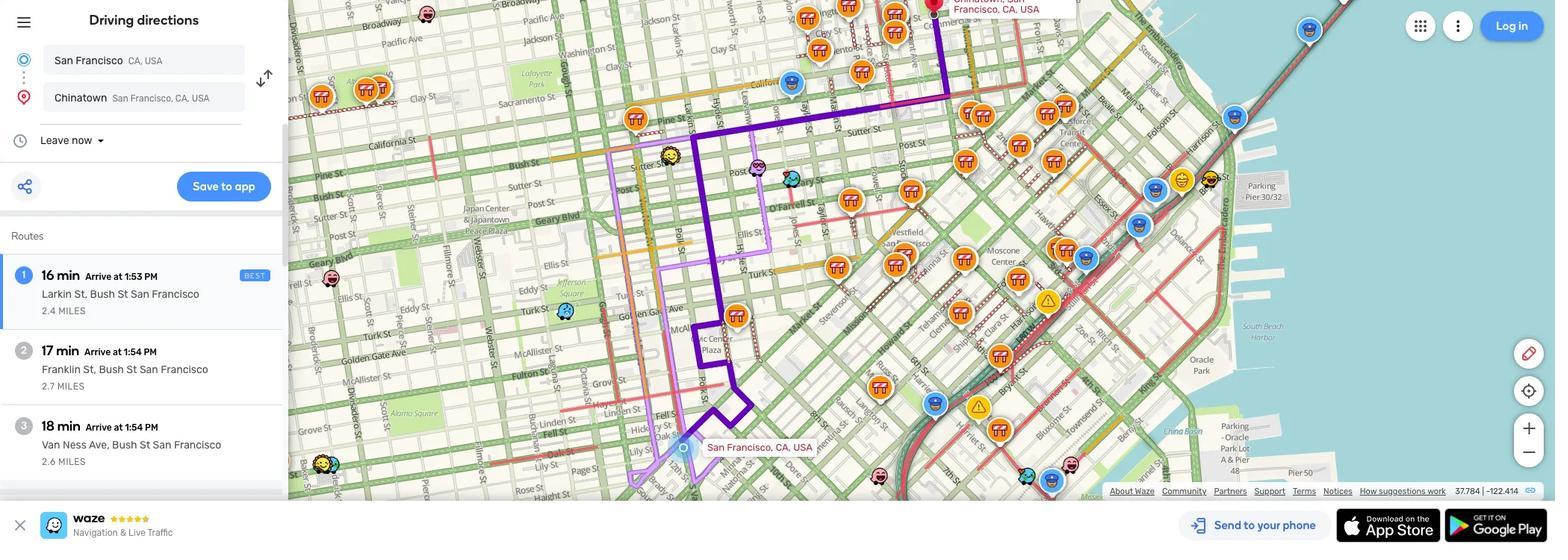 Task type: locate. For each thing, give the bounding box(es) containing it.
current location image
[[15, 51, 33, 69]]

san francisco ca, usa
[[55, 55, 162, 67]]

bush inside franklin st, bush st san francisco 2.7 miles
[[99, 364, 124, 376]]

min
[[57, 267, 80, 284], [56, 343, 79, 359], [57, 418, 80, 435]]

bush
[[90, 288, 115, 301], [99, 364, 124, 376], [112, 439, 137, 452]]

0 vertical spatial francisco,
[[954, 4, 1000, 15]]

2 vertical spatial miles
[[58, 457, 86, 468]]

0 vertical spatial st,
[[74, 288, 87, 301]]

pm inside 17 min arrive at 1:54 pm
[[144, 347, 157, 358]]

francisco inside the larkin st, bush st san francisco 2.4 miles
[[152, 288, 199, 301]]

1 vertical spatial st,
[[83, 364, 96, 376]]

usa inside "chinatown san francisco, ca, usa"
[[192, 93, 210, 104]]

franklin
[[42, 364, 81, 376]]

chinatown, san francisco, ca, usa
[[954, 0, 1040, 15]]

&
[[120, 528, 126, 539]]

leave
[[40, 134, 69, 147]]

2 horizontal spatial francisco,
[[954, 4, 1000, 15]]

pm up franklin st, bush st san francisco 2.7 miles
[[144, 347, 157, 358]]

at
[[113, 272, 122, 282], [113, 347, 122, 358], [114, 423, 123, 433]]

min right 17 at the left bottom of the page
[[56, 343, 79, 359]]

francisco
[[76, 55, 123, 67], [152, 288, 199, 301], [161, 364, 208, 376], [174, 439, 221, 452]]

1 vertical spatial arrive
[[84, 347, 111, 358]]

1 vertical spatial miles
[[57, 382, 85, 392]]

arrive up ave,
[[86, 423, 112, 433]]

partners link
[[1214, 487, 1247, 497]]

bush down "16 min arrive at 1:53 pm" on the left of the page
[[90, 288, 115, 301]]

st, inside the larkin st, bush st san francisco 2.4 miles
[[74, 288, 87, 301]]

pm inside "16 min arrive at 1:53 pm"
[[144, 272, 158, 282]]

navigation
[[73, 528, 118, 539]]

0 vertical spatial pm
[[144, 272, 158, 282]]

bush for 17 min
[[99, 364, 124, 376]]

bush inside the larkin st, bush st san francisco 2.4 miles
[[90, 288, 115, 301]]

1:54 up franklin st, bush st san francisco 2.7 miles
[[124, 347, 142, 358]]

16 min arrive at 1:53 pm
[[42, 267, 158, 284]]

usa inside chinatown, san francisco, ca, usa
[[1020, 4, 1040, 15]]

at inside 17 min arrive at 1:54 pm
[[113, 347, 122, 358]]

ness
[[63, 439, 87, 452]]

san inside the larkin st, bush st san francisco 2.4 miles
[[131, 288, 149, 301]]

1 vertical spatial francisco,
[[130, 93, 173, 104]]

francisco inside van ness ave, bush st san francisco 2.6 miles
[[174, 439, 221, 452]]

ca, inside san francisco ca, usa
[[128, 56, 142, 66]]

arrive up the larkin st, bush st san francisco 2.4 miles
[[85, 272, 111, 282]]

st,
[[74, 288, 87, 301], [83, 364, 96, 376]]

now
[[72, 134, 92, 147]]

2.6
[[42, 457, 56, 468]]

2 vertical spatial min
[[57, 418, 80, 435]]

pm
[[144, 272, 158, 282], [144, 347, 157, 358], [145, 423, 158, 433]]

arrive inside 18 min arrive at 1:54 pm
[[86, 423, 112, 433]]

2 vertical spatial pm
[[145, 423, 158, 433]]

0 vertical spatial bush
[[90, 288, 115, 301]]

122.414
[[1490, 487, 1519, 497]]

directions
[[137, 12, 199, 28]]

bush down 17 min arrive at 1:54 pm
[[99, 364, 124, 376]]

ave,
[[89, 439, 110, 452]]

miles inside franklin st, bush st san francisco 2.7 miles
[[57, 382, 85, 392]]

1:54 inside 17 min arrive at 1:54 pm
[[124, 347, 142, 358]]

miles down ness
[[58, 457, 86, 468]]

ca, inside chinatown, san francisco, ca, usa
[[1003, 4, 1018, 15]]

ca, inside "chinatown san francisco, ca, usa"
[[175, 93, 190, 104]]

st right ave,
[[140, 439, 150, 452]]

bush right ave,
[[112, 439, 137, 452]]

1 vertical spatial 1:54
[[125, 423, 143, 433]]

1 vertical spatial pm
[[144, 347, 157, 358]]

arrive up franklin st, bush st san francisco 2.7 miles
[[84, 347, 111, 358]]

1:54 for 17 min
[[124, 347, 142, 358]]

1 vertical spatial st
[[126, 364, 137, 376]]

2 vertical spatial francisco,
[[727, 442, 773, 453]]

live
[[129, 528, 146, 539]]

link image
[[1525, 485, 1537, 497]]

arrive for 18 min
[[86, 423, 112, 433]]

usa
[[1020, 4, 1040, 15], [145, 56, 162, 66], [192, 93, 210, 104], [793, 442, 813, 453]]

san
[[1008, 0, 1025, 4], [55, 55, 73, 67], [112, 93, 128, 104], [131, 288, 149, 301], [140, 364, 158, 376], [153, 439, 171, 452], [707, 442, 725, 453]]

francisco, inside "chinatown san francisco, ca, usa"
[[130, 93, 173, 104]]

2 vertical spatial st
[[140, 439, 150, 452]]

pm right 1:53
[[144, 272, 158, 282]]

community
[[1162, 487, 1207, 497]]

st
[[118, 288, 128, 301], [126, 364, 137, 376], [140, 439, 150, 452]]

min for 16 min
[[57, 267, 80, 284]]

2.4
[[42, 306, 56, 317]]

pm inside 18 min arrive at 1:54 pm
[[145, 423, 158, 433]]

0 vertical spatial at
[[113, 272, 122, 282]]

at up franklin st, bush st san francisco 2.7 miles
[[113, 347, 122, 358]]

francisco, inside chinatown, san francisco, ca, usa
[[954, 4, 1000, 15]]

leave now
[[40, 134, 92, 147]]

0 vertical spatial min
[[57, 267, 80, 284]]

st, for 16 min
[[74, 288, 87, 301]]

st, inside franklin st, bush st san francisco 2.7 miles
[[83, 364, 96, 376]]

1 horizontal spatial francisco,
[[727, 442, 773, 453]]

miles
[[58, 306, 86, 317], [57, 382, 85, 392], [58, 457, 86, 468]]

1 vertical spatial at
[[113, 347, 122, 358]]

pm for 16 min
[[144, 272, 158, 282]]

miles inside the larkin st, bush st san francisco 2.4 miles
[[58, 306, 86, 317]]

x image
[[11, 517, 29, 535]]

0 vertical spatial arrive
[[85, 272, 111, 282]]

arrive inside 17 min arrive at 1:54 pm
[[84, 347, 111, 358]]

about waze link
[[1110, 487, 1155, 497]]

san inside chinatown, san francisco, ca, usa
[[1008, 0, 1025, 4]]

chinatown san francisco, ca, usa
[[55, 92, 210, 105]]

2 vertical spatial arrive
[[86, 423, 112, 433]]

at up van ness ave, bush st san francisco 2.6 miles
[[114, 423, 123, 433]]

st inside the larkin st, bush st san francisco 2.4 miles
[[118, 288, 128, 301]]

francisco, for chinatown,
[[954, 4, 1000, 15]]

miles down larkin
[[58, 306, 86, 317]]

terms
[[1293, 487, 1316, 497]]

0 vertical spatial miles
[[58, 306, 86, 317]]

san inside "chinatown san francisco, ca, usa"
[[112, 93, 128, 104]]

1:54 inside 18 min arrive at 1:54 pm
[[125, 423, 143, 433]]

at for 18 min
[[114, 423, 123, 433]]

how
[[1360, 487, 1377, 497]]

2 vertical spatial at
[[114, 423, 123, 433]]

2 vertical spatial bush
[[112, 439, 137, 452]]

community link
[[1162, 487, 1207, 497]]

1:54
[[124, 347, 142, 358], [125, 423, 143, 433]]

1:54 up van ness ave, bush st san francisco 2.6 miles
[[125, 423, 143, 433]]

at inside 18 min arrive at 1:54 pm
[[114, 423, 123, 433]]

zoom out image
[[1520, 444, 1538, 462]]

miles down the franklin
[[57, 382, 85, 392]]

pencil image
[[1520, 345, 1538, 363]]

min right 16
[[57, 267, 80, 284]]

st down 1:53
[[118, 288, 128, 301]]

min for 17 min
[[56, 343, 79, 359]]

0 vertical spatial st
[[118, 288, 128, 301]]

usa inside san francisco ca, usa
[[145, 56, 162, 66]]

min up ness
[[57, 418, 80, 435]]

arrive inside "16 min arrive at 1:53 pm"
[[85, 272, 111, 282]]

ca,
[[1003, 4, 1018, 15], [128, 56, 142, 66], [175, 93, 190, 104], [776, 442, 791, 453]]

st inside van ness ave, bush st san francisco 2.6 miles
[[140, 439, 150, 452]]

at inside "16 min arrive at 1:53 pm"
[[113, 272, 122, 282]]

1 vertical spatial bush
[[99, 364, 124, 376]]

16
[[42, 267, 54, 284]]

pm up van ness ave, bush st san francisco 2.6 miles
[[145, 423, 158, 433]]

pm for 17 min
[[144, 347, 157, 358]]

st inside franklin st, bush st san francisco 2.7 miles
[[126, 364, 137, 376]]

arrive
[[85, 272, 111, 282], [84, 347, 111, 358], [86, 423, 112, 433]]

st down 17 min arrive at 1:54 pm
[[126, 364, 137, 376]]

francisco,
[[954, 4, 1000, 15], [130, 93, 173, 104], [727, 442, 773, 453]]

1:53
[[124, 272, 142, 282]]

st, right larkin
[[74, 288, 87, 301]]

0 horizontal spatial francisco,
[[130, 93, 173, 104]]

van
[[42, 439, 60, 452]]

bush for 16 min
[[90, 288, 115, 301]]

0 vertical spatial 1:54
[[124, 347, 142, 358]]

st, down 17 min arrive at 1:54 pm
[[83, 364, 96, 376]]

1 vertical spatial min
[[56, 343, 79, 359]]

at left 1:53
[[113, 272, 122, 282]]



Task type: vqa. For each thing, say whether or not it's contained in the screenshot.
CHOOSE STARTING POINT text box
no



Task type: describe. For each thing, give the bounding box(es) containing it.
miles inside van ness ave, bush st san francisco 2.6 miles
[[58, 457, 86, 468]]

traffic
[[148, 528, 173, 539]]

18 min arrive at 1:54 pm
[[42, 418, 158, 435]]

37.784 | -122.414
[[1455, 487, 1519, 497]]

3
[[21, 420, 27, 433]]

san francisco, ca, usa
[[707, 442, 813, 453]]

driving directions
[[89, 12, 199, 28]]

17
[[42, 343, 53, 359]]

at for 17 min
[[113, 347, 122, 358]]

driving
[[89, 12, 134, 28]]

1
[[22, 269, 26, 282]]

san inside franklin st, bush st san francisco 2.7 miles
[[140, 364, 158, 376]]

how suggestions work link
[[1360, 487, 1446, 497]]

bush inside van ness ave, bush st san francisco 2.6 miles
[[112, 439, 137, 452]]

arrive for 17 min
[[84, 347, 111, 358]]

notices link
[[1324, 487, 1353, 497]]

st, for 17 min
[[83, 364, 96, 376]]

2
[[21, 344, 27, 357]]

navigation & live traffic
[[73, 528, 173, 539]]

chinatown,
[[954, 0, 1005, 4]]

terms link
[[1293, 487, 1316, 497]]

francisco inside franklin st, bush st san francisco 2.7 miles
[[161, 364, 208, 376]]

zoom in image
[[1520, 420, 1538, 438]]

francisco, for chinatown
[[130, 93, 173, 104]]

|
[[1482, 487, 1484, 497]]

best
[[244, 272, 266, 281]]

support
[[1255, 487, 1286, 497]]

st for 17 min
[[126, 364, 137, 376]]

miles for 17 min
[[57, 382, 85, 392]]

chinatown
[[55, 92, 107, 105]]

about waze community partners support terms notices how suggestions work
[[1110, 487, 1446, 497]]

support link
[[1255, 487, 1286, 497]]

arrive for 16 min
[[85, 272, 111, 282]]

pm for 18 min
[[145, 423, 158, 433]]

clock image
[[11, 132, 29, 150]]

-
[[1486, 487, 1490, 497]]

notices
[[1324, 487, 1353, 497]]

van ness ave, bush st san francisco 2.6 miles
[[42, 439, 221, 468]]

suggestions
[[1379, 487, 1426, 497]]

waze
[[1135, 487, 1155, 497]]

larkin
[[42, 288, 72, 301]]

about
[[1110, 487, 1133, 497]]

larkin st, bush st san francisco 2.4 miles
[[42, 288, 199, 317]]

location image
[[15, 88, 33, 106]]

san inside van ness ave, bush st san francisco 2.6 miles
[[153, 439, 171, 452]]

st for 16 min
[[118, 288, 128, 301]]

2.7
[[42, 382, 55, 392]]

miles for 16 min
[[58, 306, 86, 317]]

routes
[[11, 230, 44, 243]]

at for 16 min
[[113, 272, 122, 282]]

partners
[[1214, 487, 1247, 497]]

min for 18 min
[[57, 418, 80, 435]]

franklin st, bush st san francisco 2.7 miles
[[42, 364, 208, 392]]

37.784
[[1455, 487, 1480, 497]]

work
[[1428, 487, 1446, 497]]

1:54 for 18 min
[[125, 423, 143, 433]]

18
[[42, 418, 55, 435]]

17 min arrive at 1:54 pm
[[42, 343, 157, 359]]



